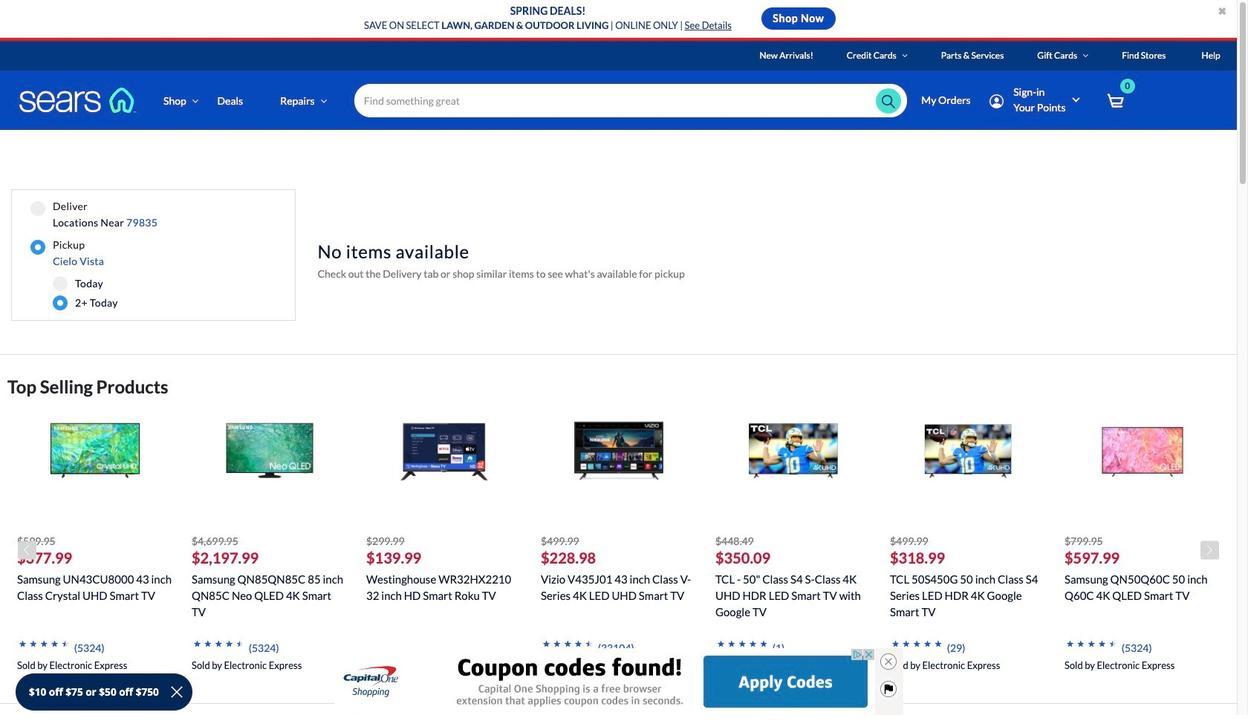 Task type: vqa. For each thing, say whether or not it's contained in the screenshot.
rightmost angle down image
yes



Task type: describe. For each thing, give the bounding box(es) containing it.
samsung qn50q60c 50 inch q60c 4k qled smart tv image
[[1098, 407, 1188, 496]]

samsung un43cu8000 43 inch class crystal uhd smart tv image
[[50, 407, 139, 496]]

home image
[[19, 87, 138, 114]]

tcl 50s450g 50 inch class s4 series led hdr 4k google smart tv image
[[924, 407, 1013, 496]]

tcl - 50" class s4 s-class 4k uhd hdr led smart tv with google tv image
[[749, 407, 838, 496]]

view cart image
[[1108, 93, 1125, 110]]



Task type: locate. For each thing, give the bounding box(es) containing it.
vizio v435j01 43 inch class v-series 4k led uhd smart tv image
[[574, 407, 664, 496]]

1 vertical spatial angle down image
[[192, 96, 199, 106]]

1 horizontal spatial angle down image
[[1084, 51, 1089, 60]]

1 vertical spatial angle down image
[[321, 96, 327, 106]]

samsung qn85qn85c 85 inch qn85c neo qled 4k smart tv image
[[225, 407, 314, 496]]

advertisement element
[[334, 649, 875, 716]]

angle down image
[[903, 51, 908, 60], [321, 96, 327, 106]]

main content
[[0, 130, 1238, 716]]

0 vertical spatial angle down image
[[1084, 51, 1089, 60]]

Search text field
[[355, 84, 908, 118]]

angle down image
[[1084, 51, 1089, 60], [192, 96, 199, 106]]

banner
[[0, 41, 1249, 152]]

settings image
[[990, 94, 1004, 109]]

westinghouse wr32hx2210 32 inch hd smart roku tv image
[[400, 407, 489, 496]]

0 horizontal spatial angle down image
[[192, 96, 199, 106]]

0 vertical spatial angle down image
[[903, 51, 908, 60]]

1 horizontal spatial angle down image
[[903, 51, 908, 60]]

0 horizontal spatial angle down image
[[321, 96, 327, 106]]



